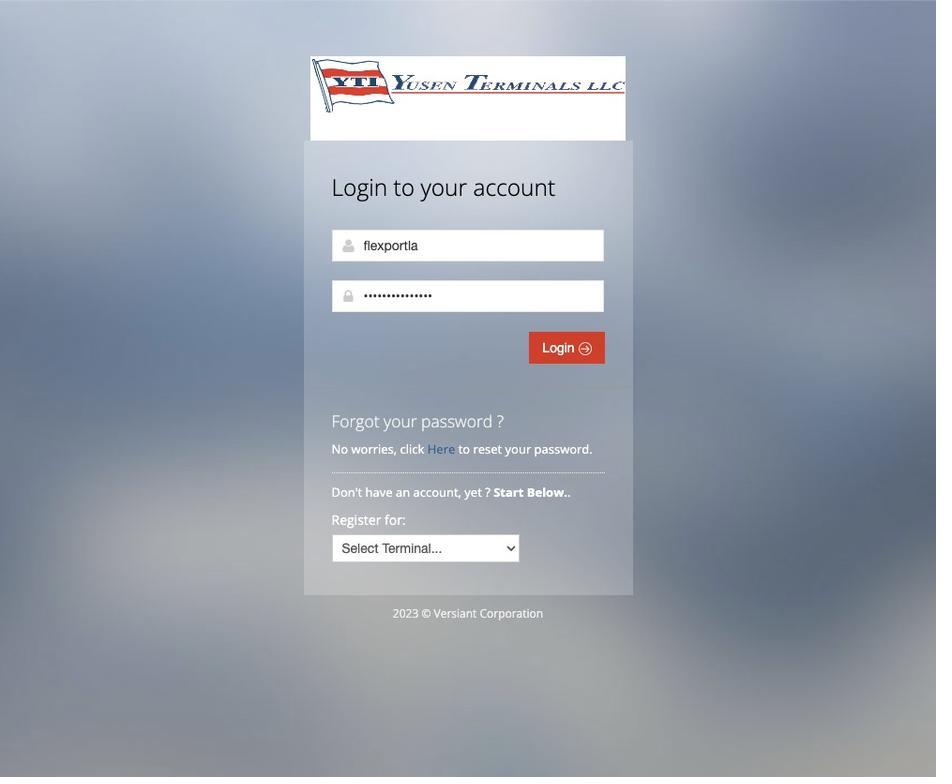 Task type: locate. For each thing, give the bounding box(es) containing it.
2023 © versiant corporation
[[393, 606, 544, 622]]

2 vertical spatial your
[[505, 441, 531, 458]]

0 horizontal spatial ?
[[485, 484, 491, 501]]

password.
[[534, 441, 593, 458]]

? right yet
[[485, 484, 491, 501]]

swapright image
[[579, 343, 592, 356]]

register
[[332, 511, 381, 529]]

.
[[568, 484, 571, 501]]

0 horizontal spatial your
[[384, 410, 417, 433]]

1 horizontal spatial ?
[[497, 410, 504, 433]]

your up 'username' text field
[[421, 172, 467, 203]]

2 horizontal spatial your
[[505, 441, 531, 458]]

0 horizontal spatial to
[[394, 172, 415, 203]]

password
[[421, 410, 493, 433]]

1 vertical spatial login
[[543, 341, 579, 356]]

account
[[473, 172, 556, 203]]

your
[[421, 172, 467, 203], [384, 410, 417, 433], [505, 441, 531, 458]]

login button
[[530, 332, 605, 364]]

to inside forgot your password ? no worries, click here to reset your password.
[[459, 441, 470, 458]]

login for login
[[543, 341, 579, 356]]

here link
[[428, 441, 455, 458]]

your right reset
[[505, 441, 531, 458]]

2023
[[393, 606, 419, 622]]

your up click
[[384, 410, 417, 433]]

no
[[332, 441, 348, 458]]

versiant
[[434, 606, 477, 622]]

to right here link
[[459, 441, 470, 458]]

user image
[[341, 238, 356, 253]]

?
[[497, 410, 504, 433], [485, 484, 491, 501]]

1 vertical spatial your
[[384, 410, 417, 433]]

0 vertical spatial to
[[394, 172, 415, 203]]

to up 'username' text field
[[394, 172, 415, 203]]

? up reset
[[497, 410, 504, 433]]

1 vertical spatial to
[[459, 441, 470, 458]]

1 horizontal spatial your
[[421, 172, 467, 203]]

login to your account
[[332, 172, 556, 203]]

login inside button
[[543, 341, 579, 356]]

lock image
[[341, 289, 356, 304]]

an
[[396, 484, 410, 501]]

login
[[332, 172, 388, 203], [543, 341, 579, 356]]

reset
[[473, 441, 502, 458]]

0 horizontal spatial login
[[332, 172, 388, 203]]

to
[[394, 172, 415, 203], [459, 441, 470, 458]]

1 horizontal spatial login
[[543, 341, 579, 356]]

0 vertical spatial ?
[[497, 410, 504, 433]]

1 horizontal spatial to
[[459, 441, 470, 458]]

login for login to your account
[[332, 172, 388, 203]]

0 vertical spatial login
[[332, 172, 388, 203]]

yet
[[465, 484, 482, 501]]



Task type: vqa. For each thing, say whether or not it's contained in the screenshot.
the to to the right
yes



Task type: describe. For each thing, give the bounding box(es) containing it.
click
[[400, 441, 425, 458]]

account,
[[413, 484, 462, 501]]

have
[[366, 484, 393, 501]]

don't
[[332, 484, 362, 501]]

below.
[[527, 484, 568, 501]]

here
[[428, 441, 455, 458]]

worries,
[[351, 441, 397, 458]]

for:
[[385, 511, 406, 529]]

? inside forgot your password ? no worries, click here to reset your password.
[[497, 410, 504, 433]]

corporation
[[480, 606, 544, 622]]

1 vertical spatial ?
[[485, 484, 491, 501]]

0 vertical spatial your
[[421, 172, 467, 203]]

register for:
[[332, 511, 406, 529]]

Username text field
[[332, 230, 604, 262]]

forgot
[[332, 410, 380, 433]]

don't have an account, yet ? start below. .
[[332, 484, 574, 501]]

Password password field
[[332, 281, 604, 312]]

start
[[494, 484, 524, 501]]

©
[[422, 606, 431, 622]]

forgot your password ? no worries, click here to reset your password.
[[332, 410, 593, 458]]



